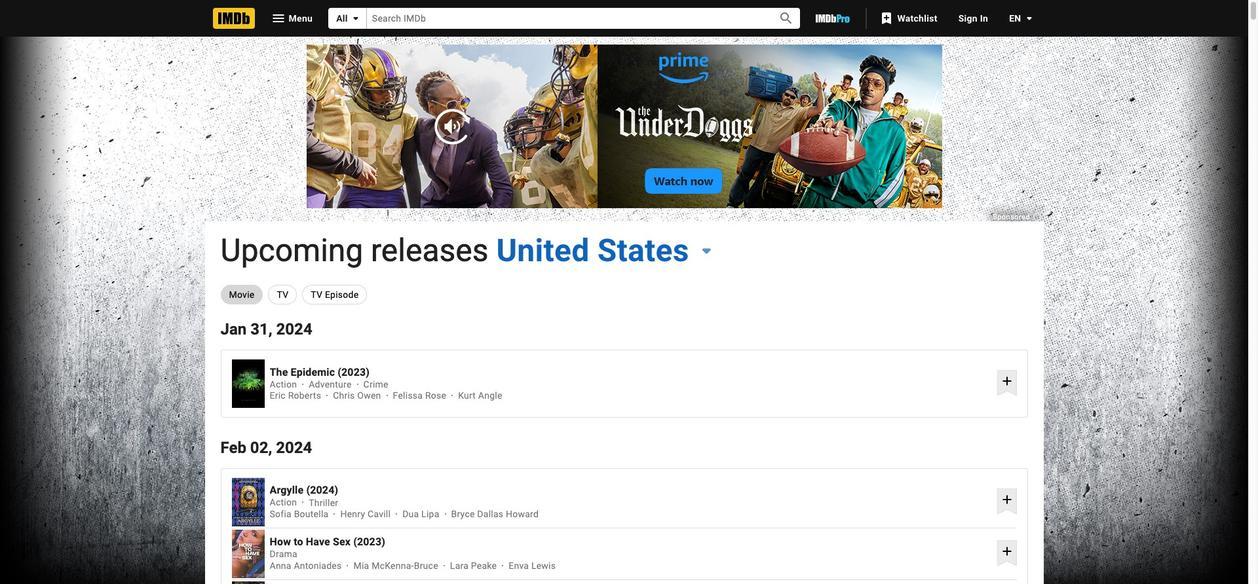 Task type: vqa. For each thing, say whether or not it's contained in the screenshot.
chevron right inline icon
no



Task type: locate. For each thing, give the bounding box(es) containing it.
sign
[[959, 13, 978, 24]]

adventure
[[309, 379, 352, 390]]

tv episode button
[[302, 285, 367, 305]]

0 vertical spatial 2024
[[276, 321, 312, 339]]

home image
[[213, 8, 255, 29]]

feb 02, 2024
[[221, 439, 312, 457]]

cavill
[[368, 509, 391, 520]]

kurt
[[458, 391, 476, 401]]

antoniades
[[294, 561, 342, 572]]

mckenna-
[[372, 561, 414, 572]]

(2023) inside how to have sex (2023) drama
[[353, 536, 386, 549]]

how to have sex (2023) drama
[[270, 536, 386, 560]]

1 vertical spatial (2023)
[[353, 536, 386, 549]]

2 arrow drop down image from the left
[[1022, 10, 1037, 26]]

arrow drop down image inside en button
[[1022, 10, 1037, 26]]

chris
[[333, 391, 355, 401]]

add image
[[1000, 544, 1015, 560]]

arrow drop down image right menu
[[348, 10, 364, 26]]

howard
[[506, 509, 539, 520]]

0 horizontal spatial tv
[[277, 290, 289, 300]]

menu
[[289, 13, 313, 23]]

1 action from the top
[[270, 379, 297, 390]]

1 2024 from the top
[[276, 321, 312, 339]]

0 horizontal spatial arrow drop down image
[[348, 10, 364, 26]]

1 tv from the left
[[277, 290, 289, 300]]

chip the cat in argylle (2024) image
[[232, 478, 265, 527]]

menu button
[[260, 8, 323, 29]]

1 horizontal spatial arrow drop down image
[[1022, 10, 1037, 26]]

action up sofia
[[270, 498, 297, 508]]

peake
[[471, 561, 497, 572]]

en
[[1010, 13, 1022, 24]]

1 add image from the top
[[1000, 373, 1015, 389]]

(2024)
[[306, 485, 338, 497]]

the epidemic (2023) image
[[232, 360, 265, 408]]

1 arrow drop down image from the left
[[348, 10, 364, 26]]

1 vertical spatial 2024
[[276, 439, 312, 457]]

lara
[[450, 561, 469, 572]]

(2023) up chris owen
[[338, 366, 370, 379]]

group down the mia mckenna-bruce in how to have sex (2023) image
[[232, 582, 265, 585]]

watchlist image
[[879, 10, 895, 26]]

angle
[[478, 391, 503, 401]]

owen
[[357, 391, 381, 401]]

enva
[[509, 561, 529, 572]]

how to have sex (2023) button
[[270, 536, 993, 549]]

(2023)
[[338, 366, 370, 379], [353, 536, 386, 549]]

lewis
[[532, 561, 556, 572]]

all button
[[329, 8, 367, 29]]

episode
[[325, 290, 359, 300]]

felissa rose
[[393, 391, 447, 401]]

tv left episode
[[311, 290, 323, 300]]

watchlist button
[[873, 7, 948, 30]]

2024 for jan 31, 2024
[[276, 321, 312, 339]]

tv button
[[268, 285, 297, 305]]

eric
[[270, 391, 286, 401]]

2024 for feb 02, 2024
[[276, 439, 312, 457]]

2 action from the top
[[270, 498, 297, 508]]

(2023) up mia
[[353, 536, 386, 549]]

2024 right 31,
[[276, 321, 312, 339]]

sponsored
[[993, 213, 1033, 222]]

add image for argylle (2024)
[[1000, 492, 1015, 508]]

1 vertical spatial action
[[270, 498, 297, 508]]

0 vertical spatial action
[[270, 379, 297, 390]]

action up eric
[[270, 379, 297, 390]]

group left eric
[[232, 360, 265, 408]]

0 vertical spatial add image
[[1000, 373, 1015, 389]]

kurt angle
[[458, 391, 503, 401]]

watchlist
[[898, 13, 938, 24]]

arrow drop down image inside all button
[[348, 10, 364, 26]]

1 group from the top
[[232, 360, 265, 408]]

boutella
[[294, 509, 329, 520]]

action
[[270, 379, 297, 390], [270, 498, 297, 508]]

group for how to have sex (2023)
[[232, 530, 265, 579]]

2 add image from the top
[[1000, 492, 1015, 508]]

in
[[980, 13, 989, 24]]

arrow drop down image right in
[[1022, 10, 1037, 26]]

2024
[[276, 321, 312, 339], [276, 439, 312, 457]]

1 horizontal spatial tv
[[311, 290, 323, 300]]

movie
[[229, 290, 255, 300]]

None field
[[367, 8, 764, 29]]

tv
[[277, 290, 289, 300], [311, 290, 323, 300]]

to
[[294, 536, 303, 549]]

1 vertical spatial add image
[[1000, 492, 1015, 508]]

argylle
[[270, 485, 304, 497]]

Search IMDb text field
[[367, 8, 764, 29]]

31,
[[251, 321, 272, 339]]

tv inside button
[[311, 290, 323, 300]]

action for the
[[270, 379, 297, 390]]

mia mckenna-bruce
[[354, 561, 438, 572]]

tv episode
[[311, 290, 359, 300]]

2024 right 02,
[[276, 439, 312, 457]]

add image
[[1000, 373, 1015, 389], [1000, 492, 1015, 508]]

group left sofia
[[232, 478, 265, 527]]

group up mads mikkelsen in the promised land (2023) image
[[232, 530, 265, 579]]

tv inside button
[[277, 290, 289, 300]]

3 group from the top
[[232, 530, 265, 579]]

2 group from the top
[[232, 478, 265, 527]]

tv up jan 31, 2024
[[277, 290, 289, 300]]

sponsored content section
[[0, 0, 1254, 585]]

rose
[[425, 391, 447, 401]]

arrow drop down image
[[348, 10, 364, 26], [1022, 10, 1037, 26]]

how
[[270, 536, 291, 549]]

mads mikkelsen in the promised land (2023) image
[[232, 582, 265, 585]]

the
[[270, 366, 288, 379]]

group
[[232, 360, 265, 408], [232, 478, 265, 527], [232, 530, 265, 579], [232, 582, 265, 585]]

2 2024 from the top
[[276, 439, 312, 457]]

states
[[598, 232, 689, 269]]

2 tv from the left
[[311, 290, 323, 300]]



Task type: describe. For each thing, give the bounding box(es) containing it.
felissa
[[393, 391, 423, 401]]

crime
[[364, 379, 389, 390]]

sofia boutella
[[270, 509, 329, 520]]

argylle (2024) button
[[270, 485, 993, 497]]

henry cavill
[[341, 509, 391, 520]]

jan 31, 2024
[[221, 321, 312, 339]]

mia mckenna-bruce in how to have sex (2023) image
[[232, 530, 265, 579]]

the epidemic (2023)
[[270, 366, 370, 379]]

jan
[[221, 321, 247, 339]]

sign in
[[959, 13, 989, 24]]

the epidemic (2023) button
[[270, 366, 993, 379]]

none field inside all search box
[[367, 8, 764, 29]]

tv for tv episode
[[311, 290, 323, 300]]

roberts
[[288, 391, 321, 401]]

movie button
[[221, 285, 263, 305]]

thriller
[[309, 498, 338, 508]]

en button
[[999, 7, 1037, 30]]

4 group from the top
[[232, 582, 265, 585]]

group for the epidemic (2023)
[[232, 360, 265, 408]]

All search field
[[329, 8, 801, 29]]

group for argylle (2024)
[[232, 478, 265, 527]]

lipa
[[422, 509, 440, 520]]

have
[[306, 536, 330, 549]]

argylle (2024)
[[270, 485, 338, 497]]

eric roberts
[[270, 391, 321, 401]]

upcoming releases
[[221, 232, 489, 269]]

upcoming
[[221, 232, 363, 269]]

all
[[336, 13, 348, 24]]

dallas
[[477, 509, 504, 520]]

sign in button
[[948, 7, 999, 30]]

tv for tv
[[277, 290, 289, 300]]

menu image
[[270, 10, 286, 26]]

united
[[497, 232, 590, 269]]

feb
[[221, 439, 246, 457]]

enva lewis
[[509, 561, 556, 572]]

02,
[[250, 439, 272, 457]]

sofia
[[270, 509, 292, 520]]

releases
[[371, 232, 489, 269]]

anna antoniades
[[270, 561, 342, 572]]

bryce
[[451, 509, 475, 520]]

bryce dallas howard
[[451, 509, 539, 520]]

0 vertical spatial (2023)
[[338, 366, 370, 379]]

sex
[[333, 536, 351, 549]]

henry
[[341, 509, 365, 520]]

lara peake
[[450, 561, 497, 572]]

anna
[[270, 561, 292, 572]]

mia
[[354, 561, 369, 572]]

epidemic
[[291, 366, 335, 379]]

united states
[[497, 232, 689, 269]]

arrow drop down image for all
[[348, 10, 364, 26]]

bruce
[[414, 561, 438, 572]]

add image for the epidemic (2023)
[[1000, 373, 1015, 389]]

arrow drop down image for en
[[1022, 10, 1037, 26]]

drama
[[270, 550, 298, 560]]

dua lipa
[[403, 509, 440, 520]]

submit search image
[[779, 11, 794, 26]]

action for argylle
[[270, 498, 297, 508]]

chris owen
[[333, 391, 381, 401]]

dua
[[403, 509, 419, 520]]



